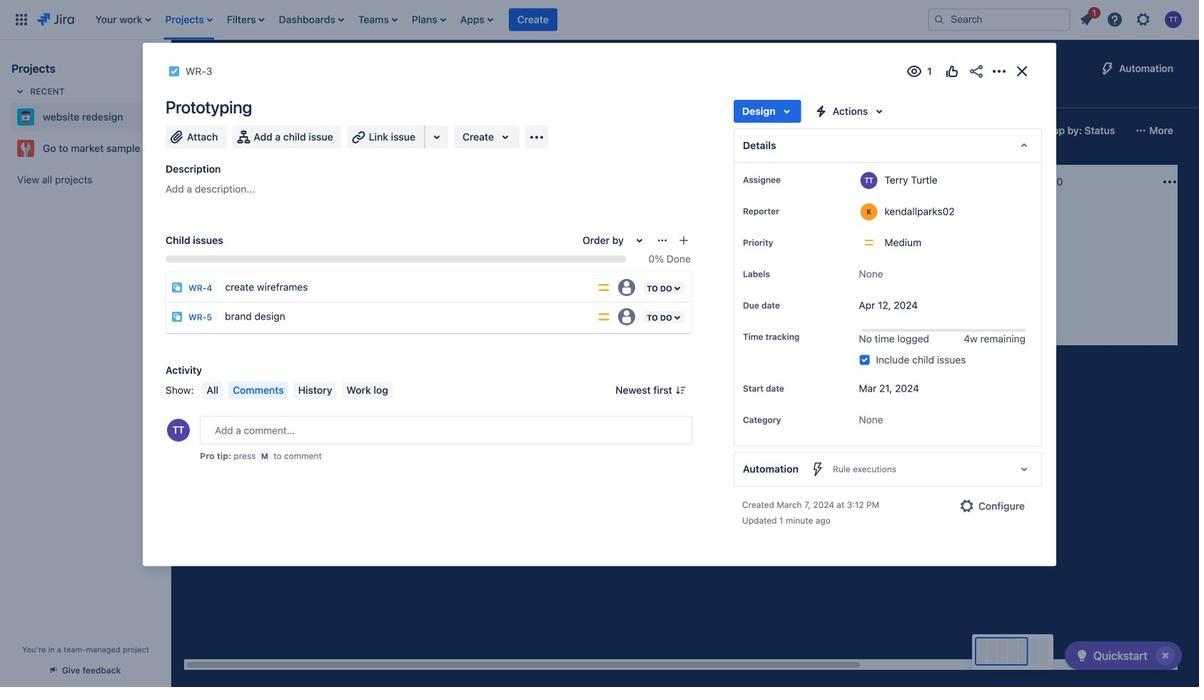 Task type: locate. For each thing, give the bounding box(es) containing it.
1 vertical spatial issue type: sub-task image
[[171, 311, 183, 323]]

task image
[[168, 66, 180, 77], [604, 280, 615, 291]]

more information about kendallparks02 image
[[860, 203, 877, 221]]

issue type: sub-task image
[[171, 282, 183, 293], [171, 311, 183, 323]]

1 horizontal spatial task image
[[604, 280, 615, 291]]

0 horizontal spatial task image
[[168, 66, 180, 77]]

0 horizontal spatial medium image
[[557, 243, 568, 254]]

2 issue type: sub-task image from the top
[[171, 311, 183, 323]]

close image
[[1014, 63, 1031, 80]]

issue actions image
[[657, 235, 668, 246]]

medium image
[[557, 243, 568, 254], [758, 280, 769, 291]]

task image left copy link to issue image
[[168, 66, 180, 77]]

dialog
[[143, 43, 1056, 566]]

automation element
[[734, 452, 1042, 486]]

1 vertical spatial task image
[[604, 280, 615, 291]]

menu bar
[[199, 382, 395, 399]]

banner
[[0, 0, 1199, 40]]

medium image for right task image
[[758, 280, 769, 291]]

0 horizontal spatial task image
[[201, 243, 213, 254]]

due date: 20 march 2024 image
[[607, 261, 618, 273], [607, 261, 618, 273]]

priority: medium image
[[597, 310, 611, 324]]

1 horizontal spatial medium image
[[758, 280, 769, 291]]

0 vertical spatial issue type: sub-task image
[[171, 282, 183, 293]]

None search field
[[928, 8, 1071, 31]]

task image
[[201, 243, 213, 254], [403, 243, 414, 254]]

medium image for first task icon from right
[[557, 243, 568, 254]]

tab
[[250, 83, 284, 108]]

labels pin to top. only you can see pinned fields. image
[[773, 268, 784, 280]]

list item
[[91, 0, 155, 40], [161, 0, 217, 40], [223, 0, 269, 40], [275, 0, 348, 40], [354, 0, 402, 40], [408, 0, 450, 40], [456, 0, 497, 40], [509, 0, 557, 40], [1073, 5, 1101, 31]]

jira image
[[37, 11, 74, 28], [37, 11, 74, 28]]

dismiss quickstart image
[[1154, 645, 1177, 667]]

assignee pin to top. only you can see pinned fields. image
[[784, 174, 795, 186]]

details element
[[734, 128, 1042, 163]]

priority: medium image
[[597, 281, 611, 295]]

list
[[88, 0, 916, 40], [1073, 5, 1191, 32]]

0 vertical spatial medium image
[[557, 243, 568, 254]]

copy link to issue image
[[209, 65, 221, 76]]

1 task image from the left
[[201, 243, 213, 254]]

tab list
[[180, 83, 953, 108]]

task image up priority: medium icon
[[604, 280, 615, 291]]

high image
[[355, 243, 367, 254]]

1 horizontal spatial task image
[[403, 243, 414, 254]]

primary element
[[9, 0, 916, 40]]

add people image
[[367, 122, 384, 139]]

1 horizontal spatial list
[[1073, 5, 1191, 32]]

show subtasks image
[[840, 286, 857, 303]]

link web pages and more image
[[428, 128, 445, 146]]

1 vertical spatial medium image
[[758, 280, 769, 291]]

1 issue type: sub-task image from the top
[[171, 282, 183, 293]]



Task type: describe. For each thing, give the bounding box(es) containing it.
check image
[[1073, 647, 1091, 665]]

Search board text field
[[190, 121, 298, 141]]

Search field
[[928, 8, 1071, 31]]

automation image
[[1099, 60, 1116, 77]]

0 vertical spatial task image
[[168, 66, 180, 77]]

issue type: sub-task image for priority: medium image
[[171, 282, 183, 293]]

vote options: no one has voted for this issue yet. image
[[944, 63, 961, 80]]

reporter pin to top. only you can see pinned fields. image
[[782, 206, 794, 217]]

more information about terry turtle image
[[860, 172, 877, 189]]

terry turtle image
[[955, 260, 972, 277]]

collapse recent projects image
[[11, 83, 29, 100]]

issue type: sub-task image for priority: medium icon
[[171, 311, 183, 323]]

actions image
[[991, 63, 1008, 80]]

create child image
[[678, 235, 689, 246]]

search image
[[934, 14, 945, 25]]

add app image
[[528, 129, 545, 146]]

due date pin to top. only you can see pinned fields. image
[[783, 300, 794, 311]]

2 task image from the left
[[403, 243, 414, 254]]

Add a comment… field
[[200, 416, 692, 445]]

0 horizontal spatial list
[[88, 0, 916, 40]]



Task type: vqa. For each thing, say whether or not it's contained in the screenshot.
jira software "IMAGE"
no



